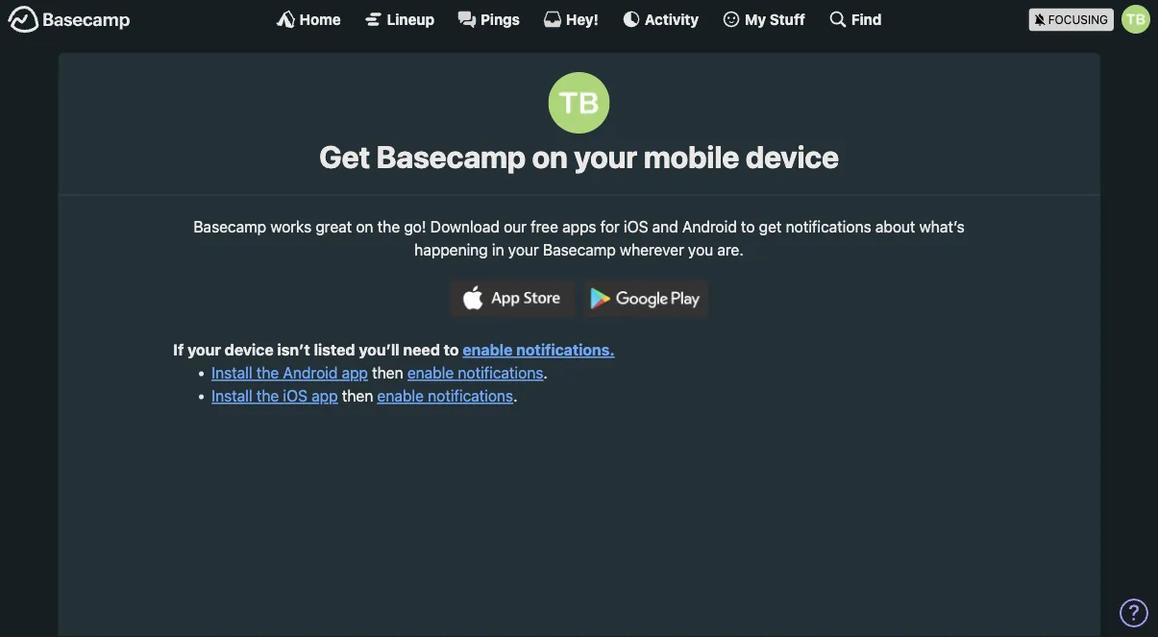 Task type: vqa. For each thing, say whether or not it's contained in the screenshot.
.
yes



Task type: describe. For each thing, give the bounding box(es) containing it.
find button
[[829, 10, 882, 29]]

pings button
[[458, 10, 520, 29]]

1 vertical spatial the
[[257, 364, 279, 382]]

0 vertical spatial basecamp
[[376, 138, 526, 175]]

hey! button
[[543, 10, 599, 29]]

find
[[852, 11, 882, 27]]

tim burton image
[[1122, 5, 1151, 34]]

1 vertical spatial then
[[342, 387, 373, 405]]

install the android app link
[[212, 364, 368, 382]]

0 horizontal spatial .
[[513, 387, 518, 405]]

pings
[[481, 11, 520, 27]]

enable notifications. link
[[463, 341, 615, 359]]

android inside the if your device isn't listed you'll need to enable notifications. install the android app then enable notifications . install the ios app then enable notifications .
[[283, 364, 338, 382]]

2 install from the top
[[212, 387, 253, 405]]

notifications for about
[[786, 217, 872, 235]]

activity link
[[622, 10, 699, 29]]

android inside the basecamp works great on the go! download our free apps for ios and android to get notifications about what's happening in your basecamp wherever you are.
[[683, 217, 737, 235]]

to inside the if your device isn't listed you'll need to enable notifications. install the android app then enable notifications . install the ios app then enable notifications .
[[444, 341, 459, 359]]

2 vertical spatial basecamp
[[543, 240, 616, 259]]

download on the play store image
[[584, 280, 709, 317]]

1 install from the top
[[212, 364, 253, 382]]

1 vertical spatial enable
[[407, 364, 454, 382]]

1 horizontal spatial .
[[544, 364, 548, 382]]

lineup link
[[364, 10, 435, 29]]

ios inside the basecamp works great on the go! download our free apps for ios and android to get notifications about what's happening in your basecamp wherever you are.
[[624, 217, 648, 235]]

1 horizontal spatial on
[[532, 138, 568, 175]]

main element
[[0, 0, 1158, 37]]

mobile
[[644, 138, 739, 175]]

0 vertical spatial then
[[372, 364, 403, 382]]

tim burton image
[[548, 72, 610, 134]]

to inside the basecamp works great on the go! download our free apps for ios and android to get notifications about what's happening in your basecamp wherever you are.
[[741, 217, 755, 235]]

device inside the if your device isn't listed you'll need to enable notifications. install the android app then enable notifications . install the ios app then enable notifications .
[[225, 341, 274, 359]]

notifications for .
[[458, 364, 544, 382]]

focusing
[[1049, 13, 1108, 26]]

enable notifications link for install the ios app
[[377, 387, 513, 405]]

you'll
[[359, 341, 400, 359]]

you
[[688, 240, 714, 259]]

download on the app store image
[[450, 280, 575, 317]]

need
[[403, 341, 440, 359]]

1 horizontal spatial app
[[342, 364, 368, 382]]

works
[[270, 217, 312, 235]]

my
[[745, 11, 766, 27]]



Task type: locate. For each thing, give the bounding box(es) containing it.
the down install the android app link
[[257, 387, 279, 405]]

ios down install the android app link
[[283, 387, 308, 405]]

install the ios app link
[[212, 387, 338, 405]]

0 horizontal spatial basecamp
[[194, 217, 266, 235]]

2 vertical spatial enable
[[377, 387, 424, 405]]

1 vertical spatial basecamp
[[194, 217, 266, 235]]

1 horizontal spatial android
[[683, 217, 737, 235]]

app down install the android app link
[[312, 387, 338, 405]]

great
[[316, 217, 352, 235]]

android up you
[[683, 217, 737, 235]]

isn't
[[277, 341, 310, 359]]

.
[[544, 364, 548, 382], [513, 387, 518, 405]]

device left isn't
[[225, 341, 274, 359]]

1 vertical spatial your
[[508, 240, 539, 259]]

notifications right get
[[786, 217, 872, 235]]

0 horizontal spatial app
[[312, 387, 338, 405]]

notifications down enable notifications. link
[[458, 364, 544, 382]]

0 vertical spatial ios
[[624, 217, 648, 235]]

your inside the basecamp works great on the go! download our free apps for ios and android to get notifications about what's happening in your basecamp wherever you are.
[[508, 240, 539, 259]]

on inside the basecamp works great on the go! download our free apps for ios and android to get notifications about what's happening in your basecamp wherever you are.
[[356, 217, 373, 235]]

basecamp up download
[[376, 138, 526, 175]]

listed
[[314, 341, 355, 359]]

2 horizontal spatial your
[[574, 138, 638, 175]]

app down listed
[[342, 364, 368, 382]]

in
[[492, 240, 504, 259]]

0 vertical spatial .
[[544, 364, 548, 382]]

our
[[504, 217, 527, 235]]

1 vertical spatial on
[[356, 217, 373, 235]]

switch accounts image
[[8, 5, 131, 35]]

0 vertical spatial on
[[532, 138, 568, 175]]

1 vertical spatial enable notifications link
[[377, 387, 513, 405]]

enable notifications link for install the android app
[[407, 364, 544, 382]]

notifications inside the basecamp works great on the go! download our free apps for ios and android to get notifications about what's happening in your basecamp wherever you are.
[[786, 217, 872, 235]]

home link
[[276, 10, 341, 29]]

basecamp works great on the go! download our free apps for ios and android to get notifications about what's happening in your basecamp wherever you are.
[[194, 217, 965, 259]]

notifications down need on the left
[[428, 387, 513, 405]]

my stuff button
[[722, 10, 805, 29]]

and
[[652, 217, 679, 235]]

get
[[319, 138, 370, 175]]

basecamp left works
[[194, 217, 266, 235]]

1 vertical spatial android
[[283, 364, 338, 382]]

home
[[300, 11, 341, 27]]

1 vertical spatial install
[[212, 387, 253, 405]]

0 vertical spatial enable notifications link
[[407, 364, 544, 382]]

enable
[[463, 341, 513, 359], [407, 364, 454, 382], [377, 387, 424, 405]]

wherever
[[620, 240, 684, 259]]

1 vertical spatial device
[[225, 341, 274, 359]]

1 vertical spatial ios
[[283, 387, 308, 405]]

ios right for
[[624, 217, 648, 235]]

device up get
[[746, 138, 839, 175]]

download
[[430, 217, 500, 235]]

if
[[173, 341, 184, 359]]

0 vertical spatial to
[[741, 217, 755, 235]]

app
[[342, 364, 368, 382], [312, 387, 338, 405]]

0 horizontal spatial on
[[356, 217, 373, 235]]

install
[[212, 364, 253, 382], [212, 387, 253, 405]]

1 horizontal spatial your
[[508, 240, 539, 259]]

basecamp down apps
[[543, 240, 616, 259]]

on right great
[[356, 217, 373, 235]]

hey!
[[566, 11, 599, 27]]

get
[[759, 217, 782, 235]]

1 horizontal spatial ios
[[624, 217, 648, 235]]

lineup
[[387, 11, 435, 27]]

0 horizontal spatial to
[[444, 341, 459, 359]]

0 horizontal spatial your
[[188, 341, 221, 359]]

what's
[[920, 217, 965, 235]]

if your device isn't listed you'll need to enable notifications. install the android app then enable notifications . install the ios app then enable notifications .
[[173, 341, 615, 405]]

ios inside the if your device isn't listed you'll need to enable notifications. install the android app then enable notifications . install the ios app then enable notifications .
[[283, 387, 308, 405]]

0 vertical spatial install
[[212, 364, 253, 382]]

1 vertical spatial notifications
[[458, 364, 544, 382]]

focusing button
[[1029, 0, 1158, 37]]

0 horizontal spatial ios
[[283, 387, 308, 405]]

your down our
[[508, 240, 539, 259]]

enable notifications link
[[407, 364, 544, 382], [377, 387, 513, 405]]

1 horizontal spatial device
[[746, 138, 839, 175]]

for
[[601, 217, 620, 235]]

get basecamp on your mobile device
[[319, 138, 839, 175]]

the left go!
[[378, 217, 400, 235]]

0 vertical spatial notifications
[[786, 217, 872, 235]]

your
[[574, 138, 638, 175], [508, 240, 539, 259], [188, 341, 221, 359]]

to
[[741, 217, 755, 235], [444, 341, 459, 359]]

notifications
[[786, 217, 872, 235], [458, 364, 544, 382], [428, 387, 513, 405]]

0 vertical spatial android
[[683, 217, 737, 235]]

1 horizontal spatial to
[[741, 217, 755, 235]]

device
[[746, 138, 839, 175], [225, 341, 274, 359]]

0 vertical spatial app
[[342, 364, 368, 382]]

apps
[[562, 217, 597, 235]]

to left get
[[741, 217, 755, 235]]

are.
[[718, 240, 744, 259]]

the up install the ios app link
[[257, 364, 279, 382]]

on down tim burton image
[[532, 138, 568, 175]]

your down tim burton image
[[574, 138, 638, 175]]

2 vertical spatial your
[[188, 341, 221, 359]]

0 vertical spatial the
[[378, 217, 400, 235]]

0 vertical spatial device
[[746, 138, 839, 175]]

then
[[372, 364, 403, 382], [342, 387, 373, 405]]

1 horizontal spatial basecamp
[[376, 138, 526, 175]]

activity
[[645, 11, 699, 27]]

0 horizontal spatial device
[[225, 341, 274, 359]]

install up install the ios app link
[[212, 364, 253, 382]]

1 vertical spatial app
[[312, 387, 338, 405]]

on
[[532, 138, 568, 175], [356, 217, 373, 235]]

2 vertical spatial notifications
[[428, 387, 513, 405]]

go!
[[404, 217, 426, 235]]

0 vertical spatial your
[[574, 138, 638, 175]]

android
[[683, 217, 737, 235], [283, 364, 338, 382]]

your inside the if your device isn't listed you'll need to enable notifications. install the android app then enable notifications . install the ios app then enable notifications .
[[188, 341, 221, 359]]

your right if on the left bottom
[[188, 341, 221, 359]]

my stuff
[[745, 11, 805, 27]]

2 vertical spatial the
[[257, 387, 279, 405]]

0 vertical spatial enable
[[463, 341, 513, 359]]

2 horizontal spatial basecamp
[[543, 240, 616, 259]]

ios
[[624, 217, 648, 235], [283, 387, 308, 405]]

about
[[876, 217, 916, 235]]

android down isn't
[[283, 364, 338, 382]]

1 vertical spatial .
[[513, 387, 518, 405]]

1 vertical spatial to
[[444, 341, 459, 359]]

to right need on the left
[[444, 341, 459, 359]]

0 horizontal spatial android
[[283, 364, 338, 382]]

basecamp
[[376, 138, 526, 175], [194, 217, 266, 235], [543, 240, 616, 259]]

happening
[[415, 240, 488, 259]]

stuff
[[770, 11, 805, 27]]

install down install the android app link
[[212, 387, 253, 405]]

notifications.
[[516, 341, 615, 359]]

free
[[531, 217, 558, 235]]

the
[[378, 217, 400, 235], [257, 364, 279, 382], [257, 387, 279, 405]]

the inside the basecamp works great on the go! download our free apps for ios and android to get notifications about what's happening in your basecamp wherever you are.
[[378, 217, 400, 235]]



